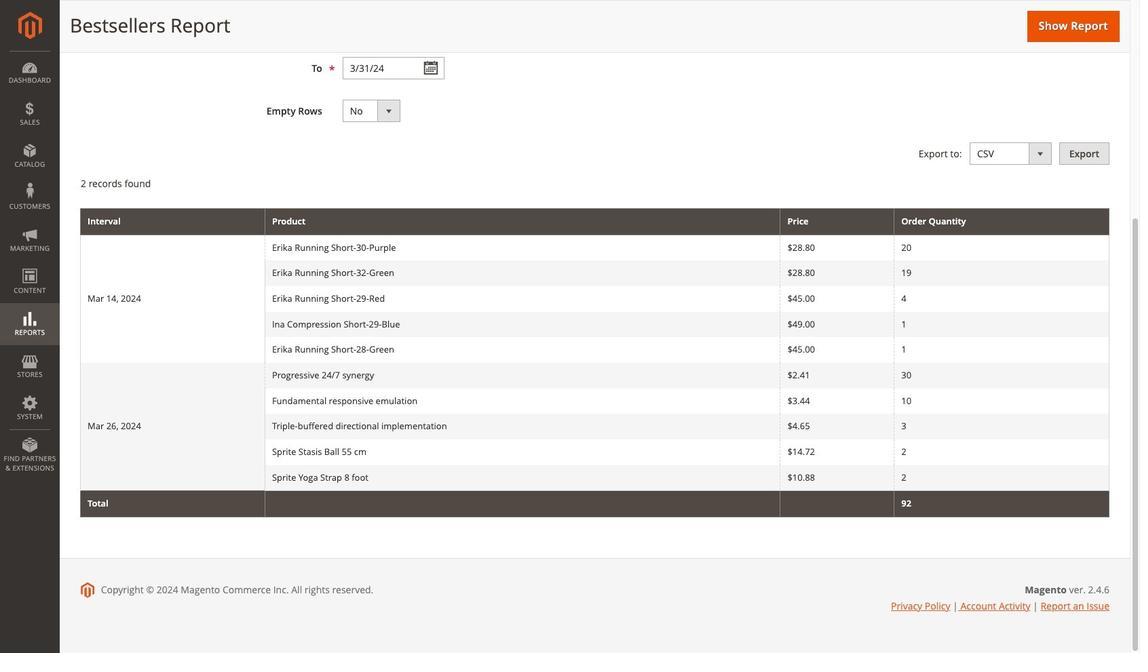 Task type: locate. For each thing, give the bounding box(es) containing it.
menu bar
[[0, 51, 60, 480]]

None text field
[[343, 14, 445, 37], [343, 57, 445, 79], [343, 14, 445, 37], [343, 57, 445, 79]]



Task type: describe. For each thing, give the bounding box(es) containing it.
magento admin panel image
[[18, 12, 42, 39]]



Task type: vqa. For each thing, say whether or not it's contained in the screenshot.
MENU
no



